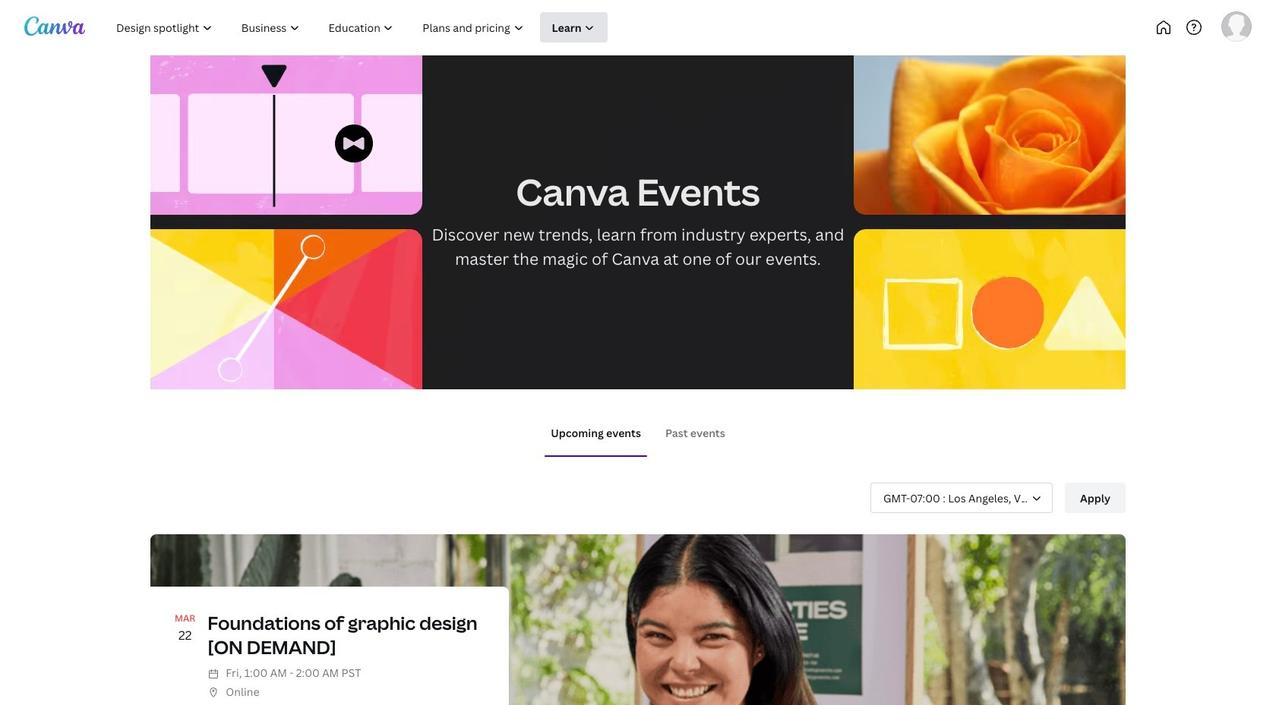 Task type: describe. For each thing, give the bounding box(es) containing it.
top level navigation element
[[103, 12, 659, 43]]



Task type: vqa. For each thing, say whether or not it's contained in the screenshot.
list
no



